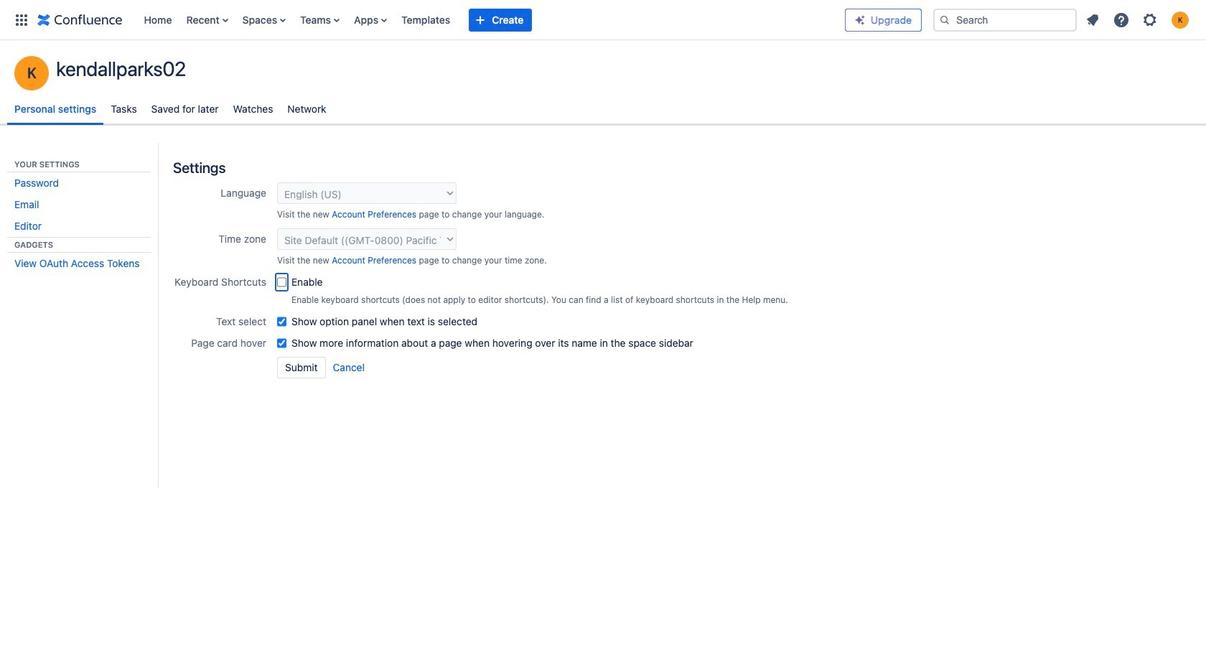 Task type: locate. For each thing, give the bounding box(es) containing it.
Search field
[[934, 8, 1078, 31]]

list for premium image
[[1080, 7, 1198, 33]]

None checkbox
[[277, 275, 287, 289], [277, 315, 287, 329], [277, 275, 287, 289], [277, 315, 287, 329]]

appswitcher icon image
[[13, 11, 30, 28]]

confluence image
[[37, 11, 122, 28], [37, 11, 122, 28]]

None submit
[[277, 357, 326, 379], [332, 357, 366, 379], [277, 357, 326, 379], [332, 357, 366, 379]]

list for the 'appswitcher icon'
[[137, 0, 845, 40]]

0 horizontal spatial list
[[137, 0, 845, 40]]

1 horizontal spatial list
[[1080, 7, 1198, 33]]

help icon image
[[1113, 11, 1131, 28]]

global element
[[9, 0, 845, 40]]

list
[[137, 0, 845, 40], [1080, 7, 1198, 33]]

banner
[[0, 0, 1207, 40]]

None checkbox
[[277, 336, 287, 351]]

settings icon image
[[1142, 11, 1159, 28]]

None search field
[[934, 8, 1078, 31]]



Task type: describe. For each thing, give the bounding box(es) containing it.
your profile and preferences image
[[1172, 11, 1190, 28]]

premium image
[[855, 14, 866, 26]]

user icon: kendallparks02 image
[[14, 56, 49, 91]]

notification icon image
[[1085, 11, 1102, 28]]

search image
[[940, 14, 951, 26]]



Task type: vqa. For each thing, say whether or not it's contained in the screenshot.
Your Profile And Preferences image
yes



